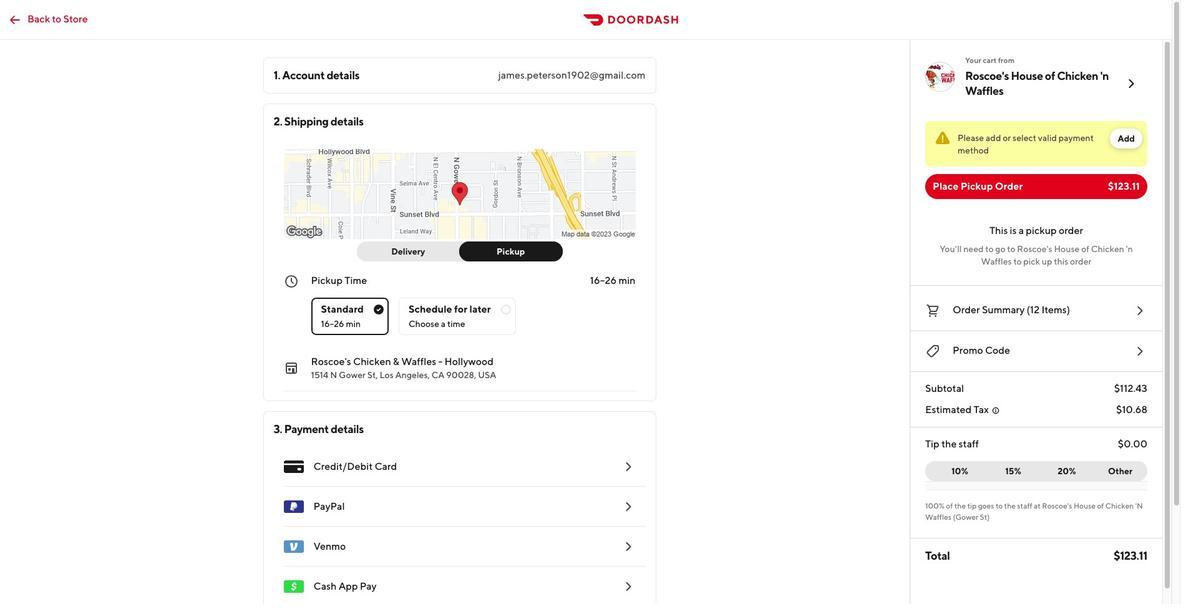 Task type: locate. For each thing, give the bounding box(es) containing it.
1 vertical spatial order
[[953, 304, 980, 316]]

1 horizontal spatial 'n
[[1126, 244, 1133, 254]]

1 horizontal spatial pickup
[[497, 247, 525, 257]]

0 vertical spatial order
[[995, 180, 1023, 192]]

'n
[[1101, 69, 1109, 82], [1126, 244, 1133, 254]]

add new payment method image
[[621, 459, 636, 474]]

the
[[942, 438, 957, 450], [955, 501, 966, 511], [1005, 501, 1016, 511]]

add new payment method image for venmo
[[621, 539, 636, 554]]

order summary (12 items) button
[[926, 301, 1148, 321]]

0 horizontal spatial 16–26 min
[[321, 319, 361, 329]]

0 vertical spatial order
[[1059, 225, 1084, 237]]

roscoe's
[[966, 69, 1009, 82], [1018, 244, 1053, 254], [311, 356, 351, 368], [1043, 501, 1073, 511]]

to left pick
[[1014, 257, 1022, 267]]

1 vertical spatial order
[[1071, 257, 1092, 267]]

0 vertical spatial details
[[327, 69, 360, 82]]

promo code
[[953, 345, 1011, 356]]

please add or select valid payment method
[[958, 133, 1094, 155]]

promo
[[953, 345, 984, 356]]

$123.11 down add button
[[1108, 180, 1140, 192]]

place
[[933, 180, 959, 192]]

1. account details
[[274, 69, 360, 82]]

house up the this
[[1054, 244, 1080, 254]]

of down this is a pickup order
[[1082, 244, 1090, 254]]

pickup for pickup
[[497, 247, 525, 257]]

roscoe's down cart on the right top
[[966, 69, 1009, 82]]

waffles inside 100% of the tip goes to the staff at roscoe's house of chicken 'n waffles (gower st)
[[926, 512, 952, 522]]

of inside roscoe's house of chicken 'n waffles
[[1045, 69, 1055, 82]]

pickup inside option
[[497, 247, 525, 257]]

to inside 100% of the tip goes to the staff at roscoe's house of chicken 'n waffles (gower st)
[[996, 501, 1003, 511]]

option group
[[311, 288, 636, 335]]

roscoe's inside 100% of the tip goes to the staff at roscoe's house of chicken 'n waffles (gower st)
[[1043, 501, 1073, 511]]

roscoe's up pick
[[1018, 244, 1053, 254]]

tip
[[926, 438, 940, 450]]

at
[[1034, 501, 1041, 511]]

100% of the tip goes to the staff at roscoe's house of chicken 'n waffles (gower st)
[[926, 501, 1143, 522]]

details up the credit/debit
[[331, 423, 364, 436]]

2 add new payment method image from the top
[[621, 539, 636, 554]]

menu
[[274, 447, 646, 604]]

2. shipping details
[[274, 115, 364, 128]]

1 vertical spatial staff
[[1018, 501, 1033, 511]]

1 vertical spatial 16–26 min
[[321, 319, 361, 329]]

go
[[996, 244, 1006, 254]]

store
[[63, 13, 88, 25]]

1 horizontal spatial 16–26 min
[[590, 275, 636, 286]]

None radio
[[399, 298, 516, 335]]

from
[[999, 56, 1015, 65]]

ca
[[432, 370, 445, 380]]

2 vertical spatial pickup
[[311, 275, 343, 286]]

order inside button
[[953, 304, 980, 316]]

order left summary
[[953, 304, 980, 316]]

usa
[[478, 370, 496, 380]]

the right goes
[[1005, 501, 1016, 511]]

0 horizontal spatial min
[[346, 319, 361, 329]]

james.peterson1902@gmail.com
[[499, 69, 646, 81]]

chicken inside roscoe's house of chicken 'n waffles
[[1057, 69, 1099, 82]]

hollywood
[[445, 356, 494, 368]]

status containing please add or select valid payment method
[[926, 121, 1148, 167]]

0 vertical spatial pickup
[[961, 180, 993, 192]]

house inside the you'll need to go to roscoe's house of chicken 'n waffles to pick up this order
[[1054, 244, 1080, 254]]

of left the 'n in the right bottom of the page
[[1098, 501, 1104, 511]]

0 vertical spatial a
[[1019, 225, 1024, 237]]

order right the this
[[1071, 257, 1092, 267]]

0 vertical spatial add new payment method image
[[621, 499, 636, 514]]

1 horizontal spatial a
[[1019, 225, 1024, 237]]

details right 1. account at the top left of page
[[327, 69, 360, 82]]

details right 2. shipping
[[331, 115, 364, 128]]

you'll
[[940, 244, 962, 254]]

waffles inside the you'll need to go to roscoe's house of chicken 'n waffles to pick up this order
[[982, 257, 1012, 267]]

0 vertical spatial 'n
[[1101, 69, 1109, 82]]

2 vertical spatial add new payment method image
[[621, 579, 636, 594]]

16–26 min
[[590, 275, 636, 286], [321, 319, 361, 329]]

1 vertical spatial min
[[346, 319, 361, 329]]

Pickup radio
[[459, 242, 563, 262]]

pickup
[[961, 180, 993, 192], [497, 247, 525, 257], [311, 275, 343, 286]]

house down 20% button
[[1074, 501, 1096, 511]]

house down from
[[1011, 69, 1043, 82]]

please
[[958, 133, 984, 143]]

order up is
[[995, 180, 1023, 192]]

to
[[52, 13, 61, 25], [986, 244, 994, 254], [1008, 244, 1016, 254], [1014, 257, 1022, 267], [996, 501, 1003, 511]]

this
[[1054, 257, 1069, 267]]

waffles up angeles,
[[402, 356, 436, 368]]

add new payment method image
[[621, 499, 636, 514], [621, 539, 636, 554], [621, 579, 636, 594]]

roscoe's inside the you'll need to go to roscoe's house of chicken 'n waffles to pick up this order
[[1018, 244, 1053, 254]]

details for 2. shipping details
[[331, 115, 364, 128]]

order
[[995, 180, 1023, 192], [953, 304, 980, 316]]

add button
[[1111, 129, 1143, 149]]

to right goes
[[996, 501, 1003, 511]]

10%
[[952, 466, 969, 476]]

house inside 100% of the tip goes to the staff at roscoe's house of chicken 'n waffles (gower st)
[[1074, 501, 1096, 511]]

2 vertical spatial house
[[1074, 501, 1096, 511]]

$123.11 down the 'n in the right bottom of the page
[[1114, 549, 1148, 562]]

this is a pickup order
[[990, 225, 1084, 237]]

0 horizontal spatial a
[[441, 319, 446, 329]]

min
[[619, 275, 636, 286], [346, 319, 361, 329]]

None radio
[[311, 298, 389, 335]]

waffles down go
[[982, 257, 1012, 267]]

1 vertical spatial house
[[1054, 244, 1080, 254]]

1 vertical spatial 16–26
[[321, 319, 344, 329]]

20% button
[[1040, 461, 1094, 481]]

0 vertical spatial house
[[1011, 69, 1043, 82]]

1. account
[[274, 69, 325, 82]]

a left time
[[441, 319, 446, 329]]

staff inside 100% of the tip goes to the staff at roscoe's house of chicken 'n waffles (gower st)
[[1018, 501, 1033, 511]]

roscoe's inside roscoe's chicken & waffles - hollywood 1514 n gower st,  los angeles,  ca 90028,  usa
[[311, 356, 351, 368]]

0 horizontal spatial pickup
[[311, 275, 343, 286]]

summary
[[982, 304, 1025, 316]]

2 vertical spatial details
[[331, 423, 364, 436]]

add new payment method image for paypal
[[621, 499, 636, 514]]

of
[[1045, 69, 1055, 82], [1082, 244, 1090, 254], [946, 501, 953, 511], [1098, 501, 1104, 511]]

of inside the you'll need to go to roscoe's house of chicken 'n waffles to pick up this order
[[1082, 244, 1090, 254]]

subtotal
[[926, 383, 964, 394]]

1514
[[311, 370, 329, 380]]

staff up "10%"
[[959, 438, 979, 450]]

a
[[1019, 225, 1024, 237], [441, 319, 446, 329]]

a right is
[[1019, 225, 1024, 237]]

pickup for pickup time
[[311, 275, 343, 286]]

order
[[1059, 225, 1084, 237], [1071, 257, 1092, 267]]

'n inside roscoe's house of chicken 'n waffles
[[1101, 69, 1109, 82]]

estimated
[[926, 404, 972, 416]]

(gower
[[953, 512, 979, 522]]

of up valid
[[1045, 69, 1055, 82]]

1 horizontal spatial 16–26
[[590, 275, 617, 286]]

0 vertical spatial min
[[619, 275, 636, 286]]

1 add new payment method image from the top
[[621, 499, 636, 514]]

-
[[438, 356, 443, 368]]

time
[[345, 275, 367, 286]]

0 horizontal spatial 'n
[[1101, 69, 1109, 82]]

back to store
[[27, 13, 88, 25]]

16–26
[[590, 275, 617, 286], [321, 319, 344, 329]]

schedule for later
[[409, 303, 491, 315]]

delivery or pickup selector option group
[[357, 242, 563, 262]]

to right back
[[52, 13, 61, 25]]

st)
[[980, 512, 990, 522]]

staff left at
[[1018, 501, 1033, 511]]

or
[[1003, 133, 1011, 143]]

roscoe's right at
[[1043, 501, 1073, 511]]

3 add new payment method image from the top
[[621, 579, 636, 594]]

status
[[926, 121, 1148, 167]]

order right pickup
[[1059, 225, 1084, 237]]

0 horizontal spatial 16–26
[[321, 319, 344, 329]]

0 horizontal spatial order
[[953, 304, 980, 316]]

1 vertical spatial 'n
[[1126, 244, 1133, 254]]

roscoe's up n on the left of the page
[[311, 356, 351, 368]]

$123.11
[[1108, 180, 1140, 192], [1114, 549, 1148, 562]]

1 vertical spatial add new payment method image
[[621, 539, 636, 554]]

waffles down "100%"
[[926, 512, 952, 522]]

chicken
[[1057, 69, 1099, 82], [1092, 244, 1125, 254], [353, 356, 391, 368], [1106, 501, 1134, 511]]

pay
[[360, 580, 377, 592]]

1 horizontal spatial staff
[[1018, 501, 1033, 511]]

waffles down cart on the right top
[[966, 84, 1004, 97]]

20%
[[1058, 466, 1076, 476]]

1 vertical spatial a
[[441, 319, 446, 329]]

1 vertical spatial pickup
[[497, 247, 525, 257]]

show menu image
[[284, 457, 304, 477]]

0 vertical spatial staff
[[959, 438, 979, 450]]

3. payment details
[[274, 423, 364, 436]]

house
[[1011, 69, 1043, 82], [1054, 244, 1080, 254], [1074, 501, 1096, 511]]

angeles,
[[395, 370, 430, 380]]

details
[[327, 69, 360, 82], [331, 115, 364, 128], [331, 423, 364, 436]]

1 vertical spatial details
[[331, 115, 364, 128]]

$0.00
[[1118, 438, 1148, 450]]

select
[[1013, 133, 1037, 143]]

to inside button
[[52, 13, 61, 25]]

credit/debit
[[314, 461, 373, 472]]



Task type: vqa. For each thing, say whether or not it's contained in the screenshot.
leftmost "your"
no



Task type: describe. For each thing, give the bounding box(es) containing it.
the left the "tip"
[[955, 501, 966, 511]]

order inside the you'll need to go to roscoe's house of chicken 'n waffles to pick up this order
[[1071, 257, 1092, 267]]

paypal
[[314, 501, 345, 512]]

choose a time
[[409, 319, 465, 329]]

90028,
[[446, 370, 476, 380]]

card
[[375, 461, 397, 472]]

n
[[330, 370, 337, 380]]

$10.68
[[1117, 404, 1148, 416]]

place pickup order
[[933, 180, 1023, 192]]

15% button
[[987, 461, 1041, 481]]

tax
[[974, 404, 989, 416]]

cash
[[314, 580, 337, 592]]

1 vertical spatial $123.11
[[1114, 549, 1148, 562]]

15%
[[1006, 466, 1022, 476]]

items)
[[1042, 304, 1071, 316]]

menu containing credit/debit card
[[274, 447, 646, 604]]

add
[[1118, 134, 1135, 144]]

roscoe's inside roscoe's house of chicken 'n waffles
[[966, 69, 1009, 82]]

roscoe's house of chicken 'n waffles
[[966, 69, 1109, 97]]

order summary (12 items)
[[953, 304, 1071, 316]]

tip the staff
[[926, 438, 979, 450]]

16–26 inside radio
[[321, 319, 344, 329]]

option group containing standard
[[311, 288, 636, 335]]

none radio containing standard
[[311, 298, 389, 335]]

up
[[1042, 257, 1053, 267]]

&
[[393, 356, 400, 368]]

need
[[964, 244, 984, 254]]

tip
[[968, 501, 977, 511]]

pickup time
[[311, 275, 367, 286]]

1 horizontal spatial order
[[995, 180, 1023, 192]]

10% button
[[926, 461, 987, 481]]

roscoe's house of chicken 'n waffles button
[[966, 69, 1139, 99]]

back to store button
[[0, 7, 95, 32]]

2. shipping
[[274, 115, 329, 128]]

house inside roscoe's house of chicken 'n waffles
[[1011, 69, 1043, 82]]

tip amount option group
[[926, 461, 1148, 481]]

waffles inside roscoe's chicken & waffles - hollywood 1514 n gower st,  los angeles,  ca 90028,  usa
[[402, 356, 436, 368]]

cart
[[983, 56, 997, 65]]

venmo
[[314, 541, 346, 552]]

method
[[958, 145, 989, 155]]

Other button
[[1094, 461, 1148, 481]]

3. payment
[[274, 423, 329, 436]]

0 vertical spatial 16–26 min
[[590, 275, 636, 286]]

other
[[1109, 466, 1133, 476]]

payment
[[1059, 133, 1094, 143]]

gower
[[339, 370, 366, 380]]

pick
[[1024, 257, 1040, 267]]

chicken inside roscoe's chicken & waffles - hollywood 1514 n gower st,  los angeles,  ca 90028,  usa
[[353, 356, 391, 368]]

los
[[380, 370, 394, 380]]

schedule
[[409, 303, 452, 315]]

2 horizontal spatial pickup
[[961, 180, 993, 192]]

choose
[[409, 319, 439, 329]]

you'll need to go to roscoe's house of chicken 'n waffles to pick up this order
[[940, 244, 1133, 267]]

chicken inside 100% of the tip goes to the staff at roscoe's house of chicken 'n waffles (gower st)
[[1106, 501, 1134, 511]]

this
[[990, 225, 1008, 237]]

the right tip
[[942, 438, 957, 450]]

is
[[1010, 225, 1017, 237]]

waffles inside roscoe's house of chicken 'n waffles
[[966, 84, 1004, 97]]

pickup
[[1026, 225, 1057, 237]]

(12
[[1027, 304, 1040, 316]]

of right "100%"
[[946, 501, 953, 511]]

100%
[[926, 501, 945, 511]]

to left go
[[986, 244, 994, 254]]

1 horizontal spatial min
[[619, 275, 636, 286]]

to right go
[[1008, 244, 1016, 254]]

your
[[966, 56, 982, 65]]

standard
[[321, 303, 364, 315]]

chicken inside the you'll need to go to roscoe's house of chicken 'n waffles to pick up this order
[[1092, 244, 1125, 254]]

delivery
[[391, 247, 425, 257]]

roscoe's chicken & waffles - hollywood 1514 n gower st,  los angeles,  ca 90028,  usa
[[311, 356, 496, 380]]

app
[[339, 580, 358, 592]]

later
[[470, 303, 491, 315]]

add new payment method image for cash app pay
[[621, 579, 636, 594]]

details for 3. payment details
[[331, 423, 364, 436]]

code
[[986, 345, 1011, 356]]

none radio containing schedule for later
[[399, 298, 516, 335]]

your cart from
[[966, 56, 1015, 65]]

0 vertical spatial 16–26
[[590, 275, 617, 286]]

add
[[986, 133, 1001, 143]]

0 horizontal spatial staff
[[959, 438, 979, 450]]

valid
[[1039, 133, 1057, 143]]

$112.43
[[1115, 383, 1148, 394]]

total
[[926, 549, 950, 562]]

time
[[448, 319, 465, 329]]

Delivery radio
[[357, 242, 468, 262]]

'n inside the you'll need to go to roscoe's house of chicken 'n waffles to pick up this order
[[1126, 244, 1133, 254]]

promo code button
[[926, 341, 1148, 361]]

cash app pay
[[314, 580, 377, 592]]

details for 1. account details
[[327, 69, 360, 82]]

'n
[[1136, 501, 1143, 511]]

for
[[454, 303, 468, 315]]

goes
[[978, 501, 995, 511]]

back
[[27, 13, 50, 25]]

0 vertical spatial $123.11
[[1108, 180, 1140, 192]]

st,
[[367, 370, 378, 380]]

credit/debit card
[[314, 461, 397, 472]]



